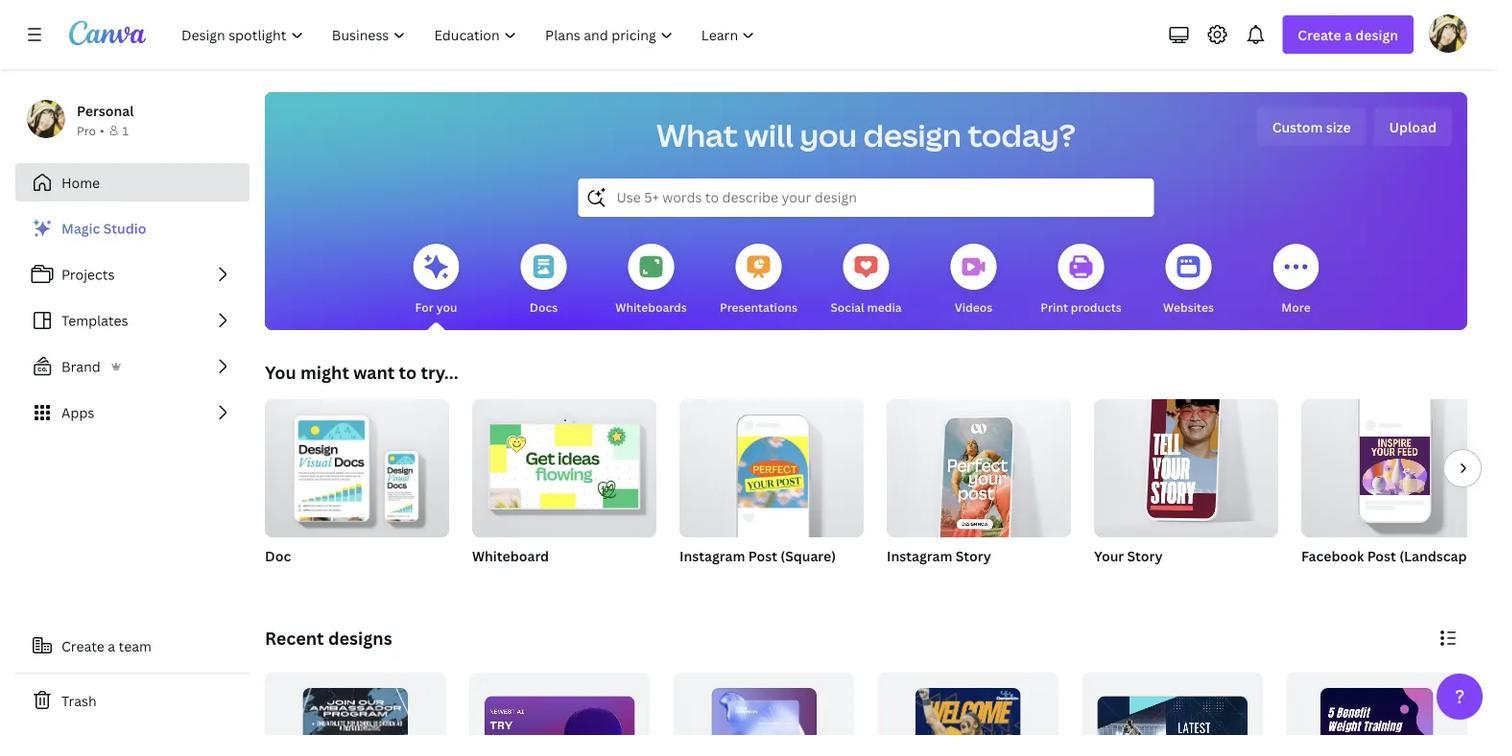 Task type: vqa. For each thing, say whether or not it's contained in the screenshot.
Get Canva Pro
no



Task type: describe. For each thing, give the bounding box(es) containing it.
social media
[[831, 299, 902, 315]]

recent
[[265, 626, 324, 650]]

print products
[[1041, 299, 1122, 315]]

templates
[[61, 311, 128, 330]]

more
[[1282, 299, 1311, 315]]

create for create a design
[[1298, 25, 1342, 44]]

print
[[1041, 299, 1068, 315]]

what will you design today?
[[657, 114, 1076, 156]]

size
[[1326, 118, 1351, 136]]

will
[[744, 114, 794, 156]]

projects link
[[15, 255, 250, 294]]

instagram for instagram post (square) 1080 × 1080 px
[[680, 547, 745, 565]]

for you button
[[413, 230, 459, 330]]

•
[[100, 122, 104, 138]]

products
[[1071, 299, 1122, 315]]

Search search field
[[617, 179, 1116, 216]]

docs
[[530, 299, 558, 315]]

post for facebook
[[1367, 547, 1396, 565]]

story for instagram story
[[956, 547, 991, 565]]

trash
[[61, 692, 97, 710]]

group for instagram post (square)
[[680, 392, 864, 537]]

trash link
[[15, 681, 250, 720]]

group for doc
[[265, 392, 449, 537]]

doc
[[265, 547, 291, 565]]

1
[[122, 122, 129, 138]]

videos button
[[951, 230, 997, 330]]

unlimited
[[472, 572, 527, 587]]

pro •
[[77, 122, 104, 138]]

websites
[[1163, 299, 1214, 315]]

docs button
[[521, 230, 567, 330]]

try...
[[421, 360, 458, 384]]

instagram post (square) 1080 × 1080 px
[[680, 547, 836, 587]]

today?
[[968, 114, 1076, 156]]

story for your story
[[1127, 547, 1163, 565]]

instagram story group
[[887, 392, 1071, 589]]

1080 × 1080 px button
[[680, 570, 784, 589]]

whiteboard unlimited
[[472, 547, 549, 587]]

instagram post (square) group
[[680, 392, 864, 589]]

instagram for instagram story
[[887, 547, 953, 565]]

to
[[399, 360, 417, 384]]

whiteboards
[[615, 299, 687, 315]]

post for instagram
[[748, 547, 777, 565]]

custom
[[1272, 118, 1323, 136]]

design inside dropdown button
[[1356, 25, 1398, 44]]

magic
[[61, 219, 100, 238]]

your story group
[[1094, 388, 1278, 589]]

videos
[[955, 299, 993, 315]]

create a design
[[1298, 25, 1398, 44]]

(square)
[[781, 547, 836, 565]]

create a team button
[[15, 627, 250, 665]]

create a design button
[[1283, 15, 1414, 54]]

a for design
[[1345, 25, 1352, 44]]

apps link
[[15, 394, 250, 432]]

facebook post (landscape) group
[[1301, 392, 1486, 589]]



Task type: locate. For each thing, give the bounding box(es) containing it.
1 horizontal spatial a
[[1345, 25, 1352, 44]]

group for facebook post (landscape)
[[1301, 392, 1486, 537]]

designs
[[328, 626, 392, 650]]

2 instagram from the left
[[887, 547, 953, 565]]

post right the facebook
[[1367, 547, 1396, 565]]

group for whiteboard
[[472, 392, 657, 537]]

design up search search box
[[863, 114, 962, 156]]

websites button
[[1163, 230, 1214, 330]]

1080 left ×
[[680, 572, 709, 587]]

create left team
[[61, 637, 104, 655]]

1080 right ×
[[720, 572, 749, 587]]

create for create a team
[[61, 637, 104, 655]]

create
[[1298, 25, 1342, 44], [61, 637, 104, 655]]

2 post from the left
[[1367, 547, 1396, 565]]

your
[[1094, 547, 1124, 565]]

for you
[[415, 299, 457, 315]]

0 vertical spatial create
[[1298, 25, 1342, 44]]

facebook
[[1301, 547, 1364, 565]]

list
[[15, 209, 250, 432]]

want
[[353, 360, 395, 384]]

custom size
[[1272, 118, 1351, 136]]

1 post from the left
[[748, 547, 777, 565]]

story
[[956, 547, 991, 565], [1127, 547, 1163, 565]]

brand
[[61, 358, 101, 376]]

recent designs
[[265, 626, 392, 650]]

for
[[415, 299, 434, 315]]

a left team
[[108, 637, 115, 655]]

a for team
[[108, 637, 115, 655]]

apps
[[61, 404, 94, 422]]

1 horizontal spatial instagram
[[887, 547, 953, 565]]

group
[[1094, 388, 1278, 537], [265, 392, 449, 537], [472, 392, 657, 537], [680, 392, 864, 537], [887, 392, 1071, 549], [1301, 392, 1486, 537]]

instagram story
[[887, 547, 991, 565]]

instagram inside 'instagram story' group
[[887, 547, 953, 565]]

a inside dropdown button
[[1345, 25, 1352, 44]]

a up size
[[1345, 25, 1352, 44]]

templates link
[[15, 301, 250, 340]]

presentations button
[[720, 230, 798, 330]]

top level navigation element
[[169, 15, 771, 54]]

group for instagram story
[[887, 392, 1071, 549]]

create inside create a design dropdown button
[[1298, 25, 1342, 44]]

1 instagram from the left
[[680, 547, 745, 565]]

1 1080 from the left
[[680, 572, 709, 587]]

1 horizontal spatial story
[[1127, 547, 1163, 565]]

2 1080 from the left
[[720, 572, 749, 587]]

you
[[800, 114, 857, 156], [436, 299, 457, 315]]

post up px
[[748, 547, 777, 565]]

post inside facebook post (landscape) group
[[1367, 547, 1396, 565]]

upload
[[1389, 118, 1437, 136]]

0 horizontal spatial create
[[61, 637, 104, 655]]

0 horizontal spatial story
[[956, 547, 991, 565]]

facebook post (landscape)
[[1301, 547, 1480, 565]]

media
[[867, 299, 902, 315]]

0 vertical spatial a
[[1345, 25, 1352, 44]]

1 vertical spatial create
[[61, 637, 104, 655]]

instagram inside instagram post (square) 1080 × 1080 px
[[680, 547, 745, 565]]

instagram
[[680, 547, 745, 565], [887, 547, 953, 565]]

2 story from the left
[[1127, 547, 1163, 565]]

you right for
[[436, 299, 457, 315]]

might
[[300, 360, 349, 384]]

team
[[119, 637, 152, 655]]

a
[[1345, 25, 1352, 44], [108, 637, 115, 655]]

upload button
[[1374, 107, 1452, 146]]

stephanie aranda image
[[1429, 14, 1468, 53]]

0 horizontal spatial 1080
[[680, 572, 709, 587]]

pro
[[77, 122, 96, 138]]

group for your story
[[1094, 388, 1278, 537]]

1 vertical spatial you
[[436, 299, 457, 315]]

what
[[657, 114, 738, 156]]

you
[[265, 360, 296, 384]]

your story
[[1094, 547, 1163, 565]]

brand link
[[15, 347, 250, 386]]

create inside 'create a team' button
[[61, 637, 104, 655]]

projects
[[61, 265, 115, 284]]

studio
[[103, 219, 146, 238]]

0 horizontal spatial you
[[436, 299, 457, 315]]

×
[[711, 572, 717, 587]]

0 horizontal spatial design
[[863, 114, 962, 156]]

1 horizontal spatial you
[[800, 114, 857, 156]]

list containing magic studio
[[15, 209, 250, 432]]

whiteboard
[[472, 547, 549, 565]]

more button
[[1273, 230, 1319, 330]]

1 horizontal spatial create
[[1298, 25, 1342, 44]]

whiteboard group
[[472, 392, 657, 589]]

px
[[752, 572, 765, 587]]

magic studio link
[[15, 209, 250, 248]]

magic studio
[[61, 219, 146, 238]]

(landscape)
[[1400, 547, 1480, 565]]

you right will
[[800, 114, 857, 156]]

1 horizontal spatial post
[[1367, 547, 1396, 565]]

design left stephanie aranda icon
[[1356, 25, 1398, 44]]

1 story from the left
[[956, 547, 991, 565]]

post
[[748, 547, 777, 565], [1367, 547, 1396, 565]]

1 vertical spatial a
[[108, 637, 115, 655]]

a inside button
[[108, 637, 115, 655]]

1 horizontal spatial 1080
[[720, 572, 749, 587]]

post inside instagram post (square) 1080 × 1080 px
[[748, 547, 777, 565]]

0 horizontal spatial a
[[108, 637, 115, 655]]

social media button
[[831, 230, 902, 330]]

doc group
[[265, 392, 449, 589]]

0 horizontal spatial instagram
[[680, 547, 745, 565]]

design
[[1356, 25, 1398, 44], [863, 114, 962, 156]]

print products button
[[1041, 230, 1122, 330]]

home link
[[15, 163, 250, 202]]

social
[[831, 299, 865, 315]]

0 vertical spatial design
[[1356, 25, 1398, 44]]

create a team
[[61, 637, 152, 655]]

you inside button
[[436, 299, 457, 315]]

1080
[[680, 572, 709, 587], [720, 572, 749, 587]]

whiteboards button
[[615, 230, 687, 330]]

custom size button
[[1257, 107, 1366, 146]]

0 horizontal spatial post
[[748, 547, 777, 565]]

personal
[[77, 101, 134, 119]]

create up custom size dropdown button
[[1298, 25, 1342, 44]]

1 vertical spatial design
[[863, 114, 962, 156]]

presentations
[[720, 299, 798, 315]]

you might want to try...
[[265, 360, 458, 384]]

1 horizontal spatial design
[[1356, 25, 1398, 44]]

None search field
[[578, 179, 1154, 217]]

0 vertical spatial you
[[800, 114, 857, 156]]

home
[[61, 173, 100, 191]]



